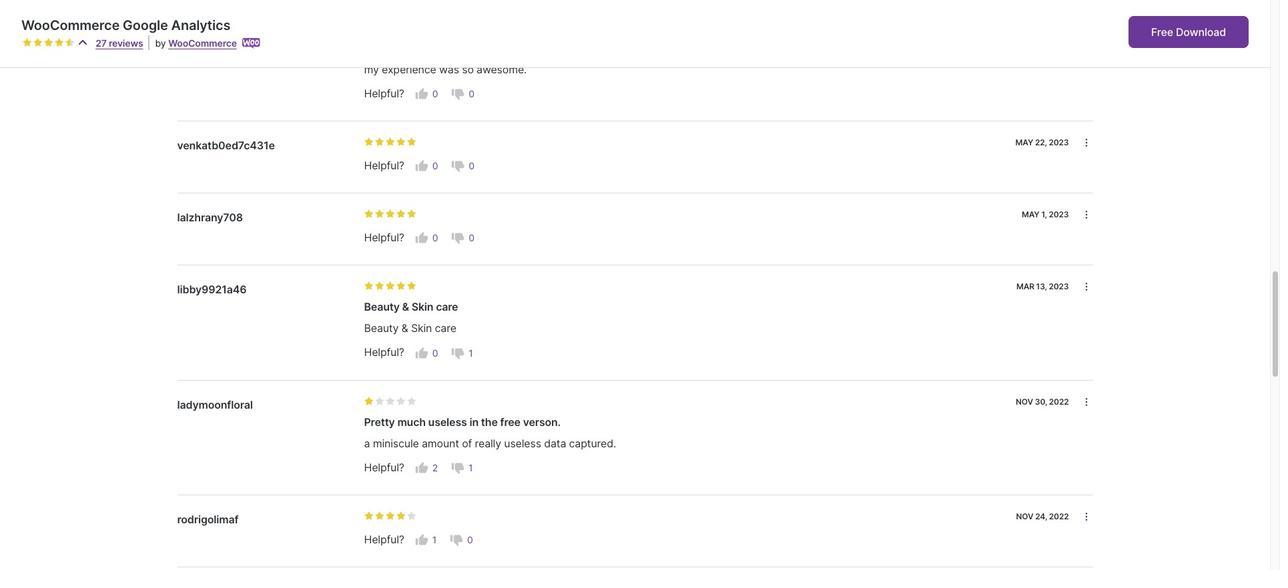 Task type: vqa. For each thing, say whether or not it's contained in the screenshot.
the top "2023"
yes



Task type: describe. For each thing, give the bounding box(es) containing it.
helpful? for vote up icon related to venkatb0ed7c431e
[[364, 159, 404, 172]]

vote down image for 4th vote up image from the top
[[451, 462, 465, 475]]

lalzhrany708
[[177, 211, 243, 224]]

rate product 5 stars image for rodrigolimaf
[[407, 512, 416, 521]]

helpful? for rodrigolimaf vote up icon
[[364, 533, 404, 547]]

miniscule
[[373, 437, 419, 450]]

0 for vote down icon for rodrigolimaf
[[467, 535, 473, 546]]

0 for 1st vote up image's vote down image
[[469, 88, 474, 99]]

awesome.
[[477, 63, 527, 76]]

0 horizontal spatial woocommerce
[[21, 17, 120, 33]]

1 beauty & skin care from the top
[[364, 301, 458, 314]]

rate product 2 stars image for beauty & skin care
[[375, 282, 384, 291]]

27 reviews
[[96, 37, 143, 49]]

helpful? for second vote up image from the bottom
[[364, 346, 404, 359]]

0 horizontal spatial useless
[[428, 416, 467, 429]]

27 reviews link
[[96, 37, 143, 49]]

helpful? for 3rd vote up image from the bottom
[[364, 231, 404, 245]]

verson.
[[523, 416, 561, 429]]

2 beauty from the top
[[364, 322, 399, 335]]

1 vertical spatial skin
[[411, 322, 432, 335]]

pretty
[[364, 416, 395, 429]]

rate product 1 star image for ladymoonfloral
[[364, 397, 373, 406]]

rate product 2 stars image for venkatb0ed7c431e
[[375, 138, 384, 147]]

1 for care
[[469, 347, 473, 359]]

3 rate product 3 stars image from the top
[[385, 512, 395, 521]]

nov for pretty much useless in the free verson.
[[1016, 397, 1033, 407]]

nov for helpful?
[[1016, 512, 1033, 522]]

0 vertical spatial &
[[402, 301, 409, 314]]

0 for 1st vote up image
[[432, 88, 438, 99]]

a miniscule amount of really useless data captured.
[[364, 437, 616, 450]]

1 vertical spatial rate product 5 stars image
[[407, 138, 416, 147]]

1,
[[1041, 210, 1047, 220]]

free download
[[1151, 25, 1226, 39]]

rate product 2 stars image for pretty much useless in the free verson.
[[375, 397, 384, 406]]

ladymoonfloral
[[177, 398, 253, 412]]

rodrigolimaf
[[177, 513, 239, 526]]

developed by woocommerce image
[[242, 38, 260, 49]]

nov 24, 2022
[[1016, 512, 1069, 522]]

2
[[432, 462, 438, 474]]

1 vote up image from the top
[[415, 87, 428, 101]]

rate product 4 stars image for libby9921a46
[[396, 282, 405, 291]]

woocommerce google analytics
[[21, 17, 230, 33]]

by
[[155, 37, 166, 49]]

rate product 5 stars image for libby9921a46
[[407, 282, 416, 291]]

rate product 4 stars image for rodrigolimaf
[[396, 512, 405, 521]]

helpful? for 1st vote up image
[[364, 87, 404, 100]]

rate product 3 stars image for lalzhrany708
[[385, 210, 395, 219]]

open options menu image for helpful?
[[1081, 512, 1092, 522]]

fontbots
[[177, 24, 220, 37]]

venkatb0ed7c431e
[[177, 139, 275, 152]]

really
[[475, 437, 501, 450]]

2022 for helpful?
[[1049, 512, 1069, 522]]

a
[[364, 437, 370, 450]]

0 vertical spatial skin
[[412, 301, 433, 314]]

0 horizontal spatial rate product 5 stars image
[[65, 38, 75, 47]]

rate product 1 star image for rodrigolimaf
[[364, 512, 373, 521]]

1 vertical spatial care
[[435, 322, 456, 335]]

open options menu image for libby9921a46
[[1081, 282, 1092, 293]]

may for venkatb0ed7c431e
[[1016, 138, 1033, 148]]

vote down image for second vote up image from the bottom
[[451, 347, 465, 360]]

1 horizontal spatial useless
[[504, 437, 541, 450]]

may for lalzhrany708
[[1022, 210, 1040, 220]]

my experience was so awesome.
[[364, 63, 527, 76]]

vote down image for lalzhrany708
[[451, 232, 465, 245]]

2023 for libby9921a46
[[1049, 282, 1069, 292]]

13,
[[1036, 282, 1047, 292]]

2023 for venkatb0ed7c431e
[[1049, 138, 1069, 148]]

free
[[1151, 25, 1173, 39]]

much
[[397, 416, 426, 429]]



Task type: locate. For each thing, give the bounding box(es) containing it.
2 open options menu image from the top
[[1081, 210, 1092, 220]]

nov left "30,"
[[1016, 397, 1033, 407]]

2 2022 from the top
[[1049, 512, 1069, 522]]

1 vertical spatial may
[[1022, 210, 1040, 220]]

0 vertical spatial rate product 5 stars image
[[65, 38, 75, 47]]

free
[[500, 416, 520, 429]]

1 beauty from the top
[[364, 301, 400, 314]]

google
[[123, 17, 168, 33]]

useless
[[428, 416, 467, 429], [504, 437, 541, 450]]

so
[[462, 63, 474, 76]]

22,
[[1035, 138, 1047, 148]]

2 vertical spatial rate product 3 stars image
[[385, 210, 395, 219]]

2 vote up image from the top
[[415, 534, 428, 547]]

pretty much useless in the free verson.
[[364, 416, 561, 429]]

rate product 3 stars image
[[44, 38, 53, 47], [385, 138, 395, 147], [385, 210, 395, 219]]

vote down image
[[451, 232, 465, 245], [450, 534, 463, 547]]

0 vertical spatial vote up image
[[415, 160, 428, 173]]

nov
[[1016, 397, 1033, 407], [1016, 512, 1033, 522]]

4 rate product 5 stars image from the top
[[407, 512, 416, 521]]

2022 right 24,
[[1049, 512, 1069, 522]]

0 vertical spatial beauty & skin care
[[364, 301, 458, 314]]

0 vertical spatial open options menu image
[[1081, 397, 1092, 408]]

3 2023 from the top
[[1049, 282, 1069, 292]]

rate product 2 stars image for rodrigolimaf
[[375, 512, 384, 521]]

2 vertical spatial rate product 4 stars image
[[396, 512, 405, 521]]

rate product 5 stars image for lalzhrany708
[[407, 210, 416, 219]]

24,
[[1035, 512, 1047, 522]]

2023 for lalzhrany708
[[1049, 210, 1069, 220]]

nov 30, 2022
[[1016, 397, 1069, 407]]

rate product 4 stars image for ladymoonfloral
[[396, 397, 405, 406]]

0 vertical spatial rate product 4 stars image
[[396, 138, 405, 147]]

my
[[364, 63, 379, 76]]

open options menu image right "nov 30, 2022"
[[1081, 397, 1092, 408]]

1 vertical spatial useless
[[504, 437, 541, 450]]

3 rate product 4 stars image from the top
[[396, 512, 405, 521]]

1 horizontal spatial woocommerce
[[168, 37, 237, 49]]

reviews
[[109, 37, 143, 49]]

1 open options menu image from the top
[[1081, 397, 1092, 408]]

1 2022 from the top
[[1049, 397, 1069, 407]]

4 vote up image from the top
[[415, 462, 428, 475]]

rate product 5 stars image for ladymoonfloral
[[407, 397, 416, 406]]

open options menu image right may 1, 2023
[[1081, 210, 1092, 220]]

rate product 2 stars image for lalzhrany708
[[375, 210, 384, 219]]

1
[[469, 347, 473, 359], [469, 462, 473, 474], [432, 535, 437, 546]]

1 vertical spatial rate product 4 stars image
[[396, 210, 405, 219]]

0 vertical spatial 2022
[[1049, 397, 1069, 407]]

mar 13, 2023
[[1016, 282, 1069, 292]]

2 open options menu image from the top
[[1081, 512, 1092, 522]]

2 beauty & skin care from the top
[[364, 322, 456, 335]]

experience
[[382, 63, 436, 76]]

2 vertical spatial 2023
[[1049, 282, 1069, 292]]

by woocommerce
[[155, 37, 237, 49]]

1 vertical spatial woocommerce
[[168, 37, 237, 49]]

rate product 4 stars image
[[396, 138, 405, 147], [396, 397, 405, 406], [396, 512, 405, 521]]

helpful? for 4th vote up image from the top
[[364, 461, 404, 474]]

rate product 1 star image for libby9921a46
[[364, 282, 373, 291]]

open options menu image right nov 24, 2022
[[1081, 512, 1092, 522]]

rate product 3 stars image for beauty
[[385, 282, 395, 291]]

2 vertical spatial rate product 3 stars image
[[385, 512, 395, 521]]

woocommerce
[[21, 17, 120, 33], [168, 37, 237, 49]]

0 vertical spatial 2023
[[1049, 138, 1069, 148]]

rate product 2 stars image
[[375, 282, 384, 291], [375, 397, 384, 406]]

vote down image
[[451, 87, 465, 101], [451, 160, 465, 173], [451, 347, 465, 360], [451, 462, 465, 475]]

2023
[[1049, 138, 1069, 148], [1049, 210, 1069, 220], [1049, 282, 1069, 292]]

0 vertical spatial 1
[[469, 347, 473, 359]]

&
[[402, 301, 409, 314], [401, 322, 408, 335]]

2023 right 22,
[[1049, 138, 1069, 148]]

0 for 3rd vote up image from the bottom
[[432, 233, 438, 244]]

2023 right 1,
[[1049, 210, 1069, 220]]

2 rate product 2 stars image from the top
[[375, 397, 384, 406]]

1 nov from the top
[[1016, 397, 1033, 407]]

useless up amount at the bottom left of page
[[428, 416, 467, 429]]

may left 22,
[[1016, 138, 1033, 148]]

may left 1,
[[1022, 210, 1040, 220]]

vote down image for rodrigolimaf
[[450, 534, 463, 547]]

the
[[481, 416, 498, 429]]

2022 for pretty much useless in the free verson.
[[1049, 397, 1069, 407]]

1 rate product 2 stars image from the top
[[375, 282, 384, 291]]

rate product 3 stars image
[[385, 282, 395, 291], [385, 397, 395, 406], [385, 512, 395, 521]]

0 vertical spatial rate product 3 stars image
[[44, 38, 53, 47]]

analytics
[[171, 17, 230, 33]]

may 22, 2023
[[1016, 138, 1069, 148]]

in
[[469, 416, 479, 429]]

0 for vote up icon related to venkatb0ed7c431e
[[432, 160, 438, 172]]

woocommerce up 27
[[21, 17, 120, 33]]

rate product 1 star image
[[23, 38, 32, 47], [364, 138, 373, 147], [364, 282, 373, 291], [364, 397, 373, 406], [364, 512, 373, 521]]

0 vertical spatial beauty
[[364, 301, 400, 314]]

skin
[[412, 301, 433, 314], [411, 322, 432, 335]]

4 vote down image from the top
[[451, 462, 465, 475]]

open options menu image right mar 13, 2023 on the right
[[1081, 282, 1092, 293]]

open options menu image for lalzhrany708
[[1081, 210, 1092, 220]]

rate product 3 stars image for pretty
[[385, 397, 395, 406]]

1 vertical spatial vote down image
[[450, 534, 463, 547]]

amount
[[422, 437, 459, 450]]

0 for second vote down image
[[469, 160, 474, 172]]

1 rate product 5 stars image from the top
[[407, 210, 416, 219]]

vote up image for rodrigolimaf
[[415, 534, 428, 547]]

0 vertical spatial nov
[[1016, 397, 1033, 407]]

0 vertical spatial woocommerce
[[21, 17, 120, 33]]

1 helpful? from the top
[[364, 87, 404, 100]]

free download link
[[1128, 16, 1249, 48]]

0 vertical spatial rate product 4 stars image
[[55, 38, 64, 47]]

0 vertical spatial may
[[1016, 138, 1033, 148]]

rate product 4 stars image for lalzhrany708
[[396, 210, 405, 219]]

1 for of
[[469, 462, 473, 474]]

mar
[[1016, 282, 1034, 292]]

rate product 5 stars image
[[407, 210, 416, 219], [407, 282, 416, 291], [407, 397, 416, 406], [407, 512, 416, 521]]

open options menu image for pretty much useless in the free verson.
[[1081, 397, 1092, 408]]

rate product 3 stars image for venkatb0ed7c431e
[[385, 138, 395, 147]]

woocommerce down fontbots
[[168, 37, 237, 49]]

rate product 2 stars image
[[33, 38, 43, 47], [375, 138, 384, 147], [375, 210, 384, 219], [375, 512, 384, 521]]

0 vertical spatial rate product 2 stars image
[[375, 282, 384, 291]]

1 rate product 3 stars image from the top
[[385, 282, 395, 291]]

5 helpful? from the top
[[364, 461, 404, 474]]

rate product 1 star image
[[364, 210, 373, 219]]

was
[[439, 63, 459, 76]]

may
[[1016, 138, 1033, 148], [1022, 210, 1040, 220]]

may 1, 2023
[[1022, 210, 1069, 220]]

1 vertical spatial 2023
[[1049, 210, 1069, 220]]

open options menu image right may 22, 2023
[[1081, 138, 1092, 148]]

2 helpful? from the top
[[364, 159, 404, 172]]

woocommerce link
[[168, 37, 237, 49]]

3 open options menu image from the top
[[1081, 282, 1092, 293]]

1 vertical spatial open options menu image
[[1081, 512, 1092, 522]]

beauty
[[364, 301, 400, 314], [364, 322, 399, 335]]

1 horizontal spatial rate product 5 stars image
[[407, 138, 416, 147]]

0 vertical spatial care
[[436, 301, 458, 314]]

4 helpful? from the top
[[364, 346, 404, 359]]

0 for second vote up image from the bottom
[[432, 347, 438, 359]]

2 rate product 4 stars image from the top
[[396, 397, 405, 406]]

0 vertical spatial useless
[[428, 416, 467, 429]]

2 nov from the top
[[1016, 512, 1033, 522]]

of
[[462, 437, 472, 450]]

3 vote down image from the top
[[451, 347, 465, 360]]

1 vertical spatial nov
[[1016, 512, 1033, 522]]

0
[[432, 88, 438, 99], [469, 88, 474, 99], [432, 160, 438, 172], [469, 160, 474, 172], [432, 233, 438, 244], [469, 233, 474, 244], [432, 347, 438, 359], [467, 535, 473, 546]]

care
[[436, 301, 458, 314], [435, 322, 456, 335]]

3 vote up image from the top
[[415, 347, 428, 360]]

nov left 24,
[[1016, 512, 1033, 522]]

1 vertical spatial rate product 2 stars image
[[375, 397, 384, 406]]

3 rate product 5 stars image from the top
[[407, 397, 416, 406]]

2022
[[1049, 397, 1069, 407], [1049, 512, 1069, 522]]

0 vertical spatial vote down image
[[451, 232, 465, 245]]

1 vote up image from the top
[[415, 160, 428, 173]]

download
[[1176, 25, 1226, 39]]

1 2023 from the top
[[1049, 138, 1069, 148]]

vote down image for 1st vote up image
[[451, 87, 465, 101]]

0 vertical spatial rate product 3 stars image
[[385, 282, 395, 291]]

rate product 4 stars image
[[55, 38, 64, 47], [396, 210, 405, 219], [396, 282, 405, 291]]

2 2023 from the top
[[1049, 210, 1069, 220]]

0 vertical spatial open options menu image
[[1081, 138, 1092, 148]]

27
[[96, 37, 107, 49]]

2 rate product 3 stars image from the top
[[385, 397, 395, 406]]

6 helpful? from the top
[[364, 533, 404, 547]]

rate product 1 star image for venkatb0ed7c431e
[[364, 138, 373, 147]]

helpful?
[[364, 87, 404, 100], [364, 159, 404, 172], [364, 231, 404, 245], [364, 346, 404, 359], [364, 461, 404, 474], [364, 533, 404, 547]]

1 vertical spatial open options menu image
[[1081, 210, 1092, 220]]

vote up image
[[415, 87, 428, 101], [415, 232, 428, 245], [415, 347, 428, 360], [415, 462, 428, 475]]

rate product 5 stars image
[[65, 38, 75, 47], [407, 138, 416, 147]]

1 vertical spatial beauty & skin care
[[364, 322, 456, 335]]

1 vertical spatial 2022
[[1049, 512, 1069, 522]]

1 vertical spatial beauty
[[364, 322, 399, 335]]

1 vertical spatial vote up image
[[415, 534, 428, 547]]

1 open options menu image from the top
[[1081, 138, 1092, 148]]

vote up image
[[415, 160, 428, 173], [415, 534, 428, 547]]

1 vote down image from the top
[[451, 87, 465, 101]]

1 vertical spatial rate product 3 stars image
[[385, 138, 395, 147]]

3 helpful? from the top
[[364, 231, 404, 245]]

open options menu image
[[1081, 138, 1092, 148], [1081, 210, 1092, 220], [1081, 282, 1092, 293]]

2 vote up image from the top
[[415, 232, 428, 245]]

captured.
[[569, 437, 616, 450]]

libby9921a46
[[177, 283, 247, 297]]

2 vertical spatial 1
[[432, 535, 437, 546]]

0 for vote down icon for lalzhrany708
[[469, 233, 474, 244]]

1 rate product 4 stars image from the top
[[396, 138, 405, 147]]

2 vertical spatial rate product 4 stars image
[[396, 282, 405, 291]]

30,
[[1035, 397, 1047, 407]]

rate product 4 stars image for venkatb0ed7c431e
[[396, 138, 405, 147]]

1 vertical spatial rate product 3 stars image
[[385, 397, 395, 406]]

1 vertical spatial 1
[[469, 462, 473, 474]]

2 rate product 5 stars image from the top
[[407, 282, 416, 291]]

2 vertical spatial open options menu image
[[1081, 282, 1092, 293]]

open options menu image for venkatb0ed7c431e
[[1081, 138, 1092, 148]]

open options menu image
[[1081, 397, 1092, 408], [1081, 512, 1092, 522]]

vote up image for venkatb0ed7c431e
[[415, 160, 428, 173]]

2 vote down image from the top
[[451, 160, 465, 173]]

2022 right "30,"
[[1049, 397, 1069, 407]]

useless down the free
[[504, 437, 541, 450]]

data
[[544, 437, 566, 450]]

1 vertical spatial rate product 4 stars image
[[396, 397, 405, 406]]

2023 right '13,'
[[1049, 282, 1069, 292]]

1 vertical spatial &
[[401, 322, 408, 335]]

beauty & skin care
[[364, 301, 458, 314], [364, 322, 456, 335]]



